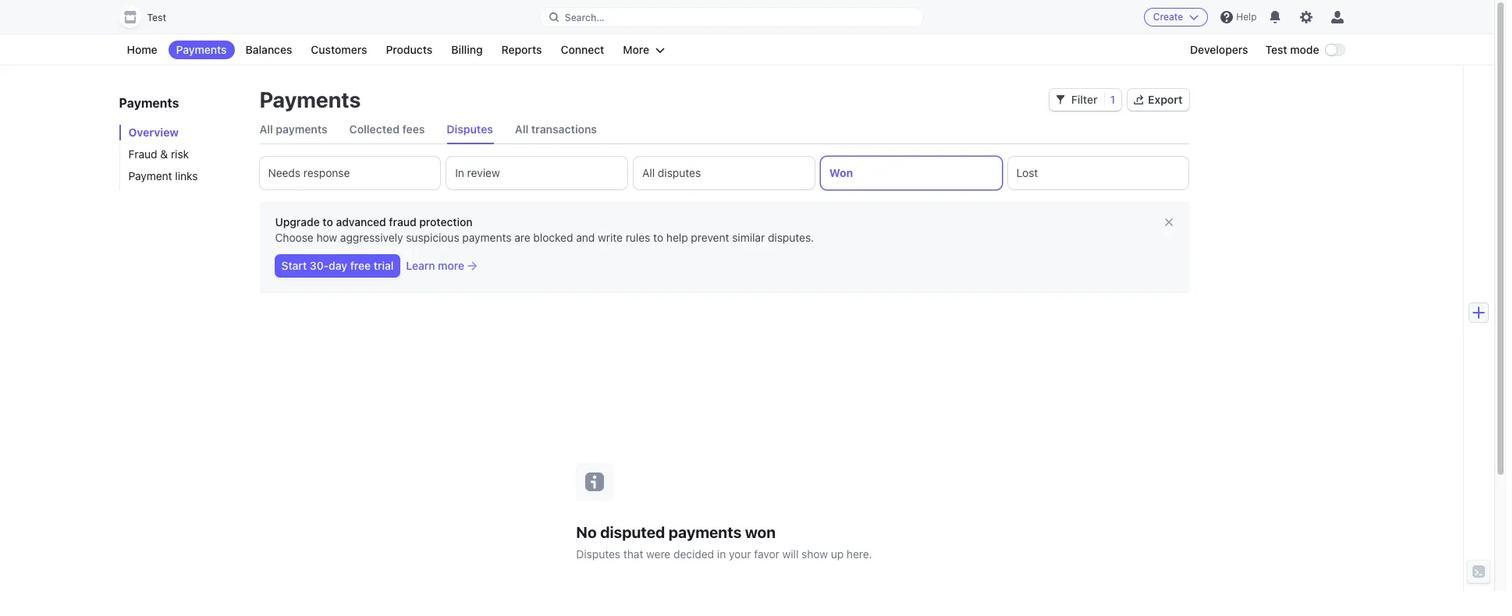 Task type: locate. For each thing, give the bounding box(es) containing it.
to left help
[[653, 231, 664, 244]]

to
[[323, 215, 333, 229], [653, 231, 664, 244]]

1 vertical spatial disputes
[[576, 548, 621, 561]]

payments inside the upgrade to advanced fraud protection choose how aggressively suspicious payments are blocked and write rules to help prevent similar disputes.
[[462, 231, 512, 244]]

all left disputes
[[642, 166, 655, 180]]

0 horizontal spatial test
[[147, 12, 166, 23]]

response
[[304, 166, 350, 180]]

learn more
[[406, 259, 464, 272]]

test inside "button"
[[147, 12, 166, 23]]

all up needs
[[260, 123, 273, 136]]

1 vertical spatial test
[[1266, 43, 1288, 56]]

how
[[317, 231, 337, 244]]

learn more link
[[406, 258, 477, 274]]

fraud
[[389, 215, 417, 229]]

disputes up in review
[[447, 123, 493, 136]]

all payments
[[260, 123, 328, 136]]

1 horizontal spatial payments
[[462, 231, 512, 244]]

all left transactions
[[515, 123, 529, 136]]

payments left are
[[462, 231, 512, 244]]

more button
[[615, 41, 673, 59]]

payments up needs response
[[276, 123, 328, 136]]

risk
[[171, 148, 189, 161]]

1 vertical spatial tab list
[[260, 157, 1189, 190]]

create
[[1153, 11, 1184, 23]]

Search… text field
[[540, 7, 924, 27]]

in
[[455, 166, 464, 180]]

payments
[[176, 43, 227, 56], [260, 87, 361, 112], [119, 96, 179, 110]]

start 30-day free trial
[[281, 259, 394, 272]]

in review
[[455, 166, 500, 180]]

all for all transactions
[[515, 123, 529, 136]]

collected fees
[[349, 123, 425, 136]]

connect
[[561, 43, 604, 56]]

developers
[[1190, 43, 1248, 56]]

test button
[[119, 6, 182, 28]]

disputes down no
[[576, 548, 621, 561]]

1 horizontal spatial to
[[653, 231, 664, 244]]

payments link
[[168, 41, 235, 59]]

0 vertical spatial disputes
[[447, 123, 493, 136]]

payment links
[[128, 169, 198, 183]]

free
[[350, 259, 371, 272]]

links
[[175, 169, 198, 183]]

payments up all payments
[[260, 87, 361, 112]]

create button
[[1144, 8, 1209, 27]]

will
[[783, 548, 799, 561]]

1 horizontal spatial disputes
[[576, 548, 621, 561]]

30-
[[310, 259, 329, 272]]

fees
[[402, 123, 425, 136]]

all inside 'link'
[[515, 123, 529, 136]]

all disputes
[[642, 166, 701, 180]]

1 horizontal spatial all
[[515, 123, 529, 136]]

payments up "decided"
[[669, 523, 742, 541]]

0 vertical spatial to
[[323, 215, 333, 229]]

transactions
[[531, 123, 597, 136]]

payments inside no disputed payments won disputes that were decided in your favor will show up here.
[[669, 523, 742, 541]]

0 horizontal spatial payments
[[276, 123, 328, 136]]

upgrade
[[275, 215, 320, 229]]

help
[[666, 231, 688, 244]]

0 vertical spatial payments
[[276, 123, 328, 136]]

2 tab list from the top
[[260, 157, 1189, 190]]

your
[[729, 548, 751, 561]]

0 vertical spatial test
[[147, 12, 166, 23]]

overview link
[[119, 125, 244, 140]]

2 vertical spatial payments
[[669, 523, 742, 541]]

0 horizontal spatial all
[[260, 123, 273, 136]]

tab list up all disputes button on the top
[[260, 116, 1189, 144]]

payments
[[276, 123, 328, 136], [462, 231, 512, 244], [669, 523, 742, 541]]

all payments link
[[260, 116, 328, 144]]

disputed
[[600, 523, 665, 541]]

0 horizontal spatial to
[[323, 215, 333, 229]]

more
[[623, 43, 650, 56]]

tab list up prevent
[[260, 157, 1189, 190]]

2 horizontal spatial all
[[642, 166, 655, 180]]

all disputes button
[[634, 157, 815, 190]]

help button
[[1215, 5, 1263, 30]]

disputes
[[447, 123, 493, 136], [576, 548, 621, 561]]

up
[[831, 548, 844, 561]]

test
[[147, 12, 166, 23], [1266, 43, 1288, 56]]

aggressively
[[340, 231, 403, 244]]

0 horizontal spatial disputes
[[447, 123, 493, 136]]

svg image
[[1056, 95, 1065, 105]]

export button
[[1128, 89, 1189, 111]]

all inside button
[[642, 166, 655, 180]]

0 vertical spatial tab list
[[260, 116, 1189, 144]]

collected fees link
[[349, 116, 425, 144]]

1 vertical spatial to
[[653, 231, 664, 244]]

all
[[260, 123, 273, 136], [515, 123, 529, 136], [642, 166, 655, 180]]

1 tab list from the top
[[260, 116, 1189, 144]]

payment links link
[[119, 169, 244, 184]]

prevent
[[691, 231, 729, 244]]

in
[[717, 548, 726, 561]]

to up how
[[323, 215, 333, 229]]

protection
[[419, 215, 473, 229]]

1 vertical spatial payments
[[462, 231, 512, 244]]

2 horizontal spatial payments
[[669, 523, 742, 541]]

tab list
[[260, 116, 1189, 144], [260, 157, 1189, 190]]

test up home
[[147, 12, 166, 23]]

1 horizontal spatial test
[[1266, 43, 1288, 56]]

write
[[598, 231, 623, 244]]

no disputed payments won disputes that were decided in your favor will show up here.
[[576, 523, 872, 561]]

test left the mode
[[1266, 43, 1288, 56]]

fraud
[[128, 148, 157, 161]]

disputes
[[658, 166, 701, 180]]



Task type: vqa. For each thing, say whether or not it's contained in the screenshot.
Connect
yes



Task type: describe. For each thing, give the bounding box(es) containing it.
disputes inside no disputed payments won disputes that were decided in your favor will show up here.
[[576, 548, 621, 561]]

customers
[[311, 43, 367, 56]]

help
[[1237, 11, 1257, 23]]

all transactions
[[515, 123, 597, 136]]

trial
[[374, 259, 394, 272]]

lost
[[1017, 166, 1038, 180]]

upgrade to advanced fraud protection choose how aggressively suspicious payments are blocked and write rules to help prevent similar disputes.
[[275, 215, 814, 244]]

test mode
[[1266, 43, 1320, 56]]

all for all payments
[[260, 123, 273, 136]]

and
[[576, 231, 595, 244]]

connect link
[[553, 41, 612, 59]]

overview
[[128, 126, 179, 139]]

tab list containing needs response
[[260, 157, 1189, 190]]

collected
[[349, 123, 400, 136]]

rules
[[626, 231, 650, 244]]

advanced
[[336, 215, 386, 229]]

fraud & risk
[[128, 148, 189, 161]]

payments inside 'tab list'
[[276, 123, 328, 136]]

payments up overview
[[119, 96, 179, 110]]

home link
[[119, 41, 165, 59]]

1
[[1110, 93, 1115, 106]]

tab list containing all payments
[[260, 116, 1189, 144]]

home
[[127, 43, 157, 56]]

disputes link
[[447, 116, 493, 144]]

choose
[[275, 231, 314, 244]]

show
[[802, 548, 828, 561]]

Search… search field
[[540, 7, 924, 27]]

billing link
[[444, 41, 491, 59]]

review
[[467, 166, 500, 180]]

favor
[[754, 548, 780, 561]]

balances link
[[238, 41, 300, 59]]

no
[[576, 523, 597, 541]]

developers link
[[1183, 41, 1256, 59]]

needs response button
[[260, 157, 440, 190]]

all transactions link
[[515, 116, 597, 144]]

lost button
[[1008, 157, 1189, 190]]

start
[[281, 259, 307, 272]]

mode
[[1290, 43, 1320, 56]]

test for test
[[147, 12, 166, 23]]

learn
[[406, 259, 435, 272]]

customers link
[[303, 41, 375, 59]]

products
[[386, 43, 433, 56]]

payment
[[128, 169, 172, 183]]

needs
[[268, 166, 301, 180]]

won
[[830, 166, 853, 180]]

similar
[[732, 231, 765, 244]]

products link
[[378, 41, 440, 59]]

search…
[[565, 11, 605, 23]]

were
[[646, 548, 671, 561]]

reports link
[[494, 41, 550, 59]]

here.
[[847, 548, 872, 561]]

disputes.
[[768, 231, 814, 244]]

reports
[[502, 43, 542, 56]]

day
[[329, 259, 347, 272]]

suspicious
[[406, 231, 459, 244]]

test for test mode
[[1266, 43, 1288, 56]]

all for all disputes
[[642, 166, 655, 180]]

that
[[624, 548, 643, 561]]

are
[[515, 231, 530, 244]]

billing
[[451, 43, 483, 56]]

export
[[1148, 93, 1183, 106]]

fraud & risk link
[[119, 147, 244, 162]]

start 30-day free trial button
[[275, 255, 400, 277]]

won
[[745, 523, 776, 541]]

balances
[[246, 43, 292, 56]]

filter
[[1072, 93, 1098, 106]]

needs response
[[268, 166, 350, 180]]

more
[[438, 259, 464, 272]]

decided
[[674, 548, 714, 561]]

payments right home
[[176, 43, 227, 56]]

in review button
[[447, 157, 628, 190]]

&
[[160, 148, 168, 161]]



